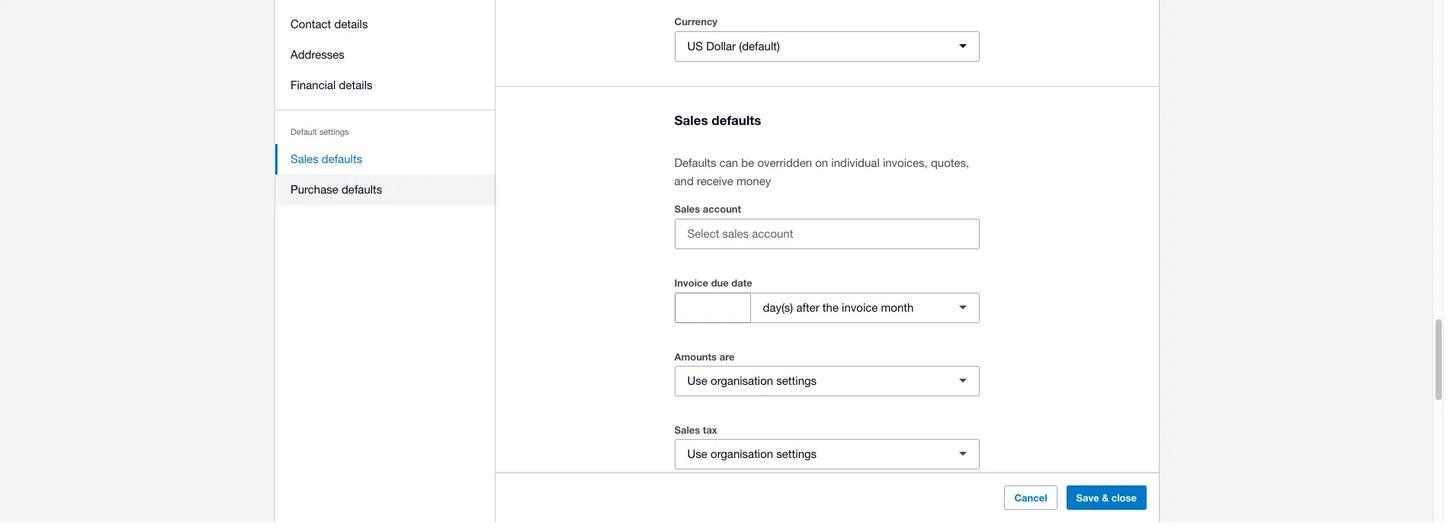 Task type: vqa. For each thing, say whether or not it's contained in the screenshot.
The Life) in the Less Accumulated Depreciation on Computer Equipment The total amount of computer equipment cost that has been consumed by the business (based on the useful life)
no



Task type: describe. For each thing, give the bounding box(es) containing it.
money
[[737, 175, 771, 188]]

contact
[[290, 18, 331, 31]]

sales defaults link
[[275, 144, 495, 175]]

close
[[1112, 492, 1137, 504]]

sales up defaults
[[675, 112, 708, 128]]

and
[[675, 175, 694, 188]]

0 vertical spatial sales defaults
[[675, 112, 762, 128]]

sales down default at left top
[[290, 153, 318, 166]]

settings inside menu
[[319, 127, 349, 137]]

cancel
[[1014, 492, 1047, 504]]

details for contact details
[[334, 18, 368, 31]]

receive
[[697, 175, 734, 188]]

invoices,
[[883, 156, 928, 169]]

us dollar (default)
[[688, 39, 780, 52]]

currency
[[675, 15, 718, 27]]

sales left tax
[[675, 424, 700, 436]]

save & close
[[1076, 492, 1137, 504]]

save
[[1076, 492, 1099, 504]]

day(s) after the invoice month
[[763, 302, 914, 315]]

organisation for tax
[[711, 448, 774, 461]]

dollar
[[706, 39, 736, 52]]

menu containing contact details
[[275, 0, 495, 214]]

0 vertical spatial defaults
[[712, 112, 762, 128]]

invoice
[[675, 277, 709, 289]]

none number field inside the invoice due date group
[[675, 294, 750, 323]]

details for financial details
[[339, 79, 372, 92]]

individual
[[832, 156, 880, 169]]

tax
[[703, 424, 718, 436]]

Sales account field
[[675, 220, 979, 249]]

amounts
[[675, 351, 717, 363]]

sales tax
[[675, 424, 718, 436]]

invoice due date group
[[675, 293, 980, 323]]

use organisation settings for are
[[688, 375, 817, 388]]

account
[[703, 203, 742, 215]]

use organisation settings button for sales tax
[[675, 439, 980, 470]]

due
[[711, 277, 729, 289]]

1 vertical spatial sales defaults
[[290, 153, 362, 166]]

purchase
[[290, 183, 338, 196]]

financial details
[[290, 79, 372, 92]]

are
[[720, 351, 735, 363]]

month
[[881, 302, 914, 315]]

defaults for purchase defaults link
[[341, 183, 382, 196]]

settings for amounts are
[[777, 375, 817, 388]]

contact details link
[[275, 9, 495, 40]]

defaults
[[675, 156, 717, 169]]



Task type: locate. For each thing, give the bounding box(es) containing it.
1 organisation from the top
[[711, 375, 774, 388]]

can
[[720, 156, 738, 169]]

use for sales
[[688, 448, 708, 461]]

contact details
[[290, 18, 368, 31]]

defaults up 'purchase defaults'
[[321, 153, 362, 166]]

after
[[797, 302, 820, 315]]

sales defaults up the can
[[675, 112, 762, 128]]

use
[[688, 375, 708, 388], [688, 448, 708, 461]]

1 use organisation settings from the top
[[688, 375, 817, 388]]

1 vertical spatial settings
[[777, 375, 817, 388]]

overridden
[[758, 156, 812, 169]]

quotes,
[[931, 156, 970, 169]]

use organisation settings down tax
[[688, 448, 817, 461]]

0 vertical spatial settings
[[319, 127, 349, 137]]

default
[[290, 127, 317, 137]]

defaults can be overridden on individual invoices, quotes, and receive money
[[675, 156, 970, 188]]

0 vertical spatial use organisation settings
[[688, 375, 817, 388]]

None number field
[[675, 294, 750, 323]]

2 organisation from the top
[[711, 448, 774, 461]]

1 vertical spatial use organisation settings
[[688, 448, 817, 461]]

amounts are
[[675, 351, 735, 363]]

defaults up the can
[[712, 112, 762, 128]]

1 vertical spatial details
[[339, 79, 372, 92]]

0 vertical spatial organisation
[[711, 375, 774, 388]]

1 horizontal spatial sales defaults
[[675, 112, 762, 128]]

date
[[732, 277, 753, 289]]

use organisation settings down "are"
[[688, 375, 817, 388]]

cancel button
[[1005, 486, 1057, 510]]

settings for sales tax
[[777, 448, 817, 461]]

organisation
[[711, 375, 774, 388], [711, 448, 774, 461]]

sales down and
[[675, 203, 700, 215]]

organisation down "are"
[[711, 375, 774, 388]]

organisation down tax
[[711, 448, 774, 461]]

be
[[742, 156, 755, 169]]

2 vertical spatial settings
[[777, 448, 817, 461]]

defaults inside sales defaults link
[[321, 153, 362, 166]]

financial
[[290, 79, 336, 92]]

sales defaults down default settings
[[290, 153, 362, 166]]

2 vertical spatial defaults
[[341, 183, 382, 196]]

defaults
[[712, 112, 762, 128], [321, 153, 362, 166], [341, 183, 382, 196]]

1 vertical spatial use organisation settings button
[[675, 439, 980, 470]]

addresses link
[[275, 40, 495, 70]]

invoice due date
[[675, 277, 753, 289]]

defaults for sales defaults link
[[321, 153, 362, 166]]

sales defaults
[[675, 112, 762, 128], [290, 153, 362, 166]]

use organisation settings button for amounts are
[[675, 366, 980, 397]]

financial details link
[[275, 70, 495, 101]]

details
[[334, 18, 368, 31], [339, 79, 372, 92]]

0 vertical spatial details
[[334, 18, 368, 31]]

1 vertical spatial organisation
[[711, 448, 774, 461]]

details right contact at top left
[[334, 18, 368, 31]]

0 vertical spatial use
[[688, 375, 708, 388]]

default settings
[[290, 127, 349, 137]]

addresses
[[290, 48, 344, 61]]

2 use organisation settings from the top
[[688, 448, 817, 461]]

details down addresses link
[[339, 79, 372, 92]]

settings
[[319, 127, 349, 137], [777, 375, 817, 388], [777, 448, 817, 461]]

1 vertical spatial use
[[688, 448, 708, 461]]

2 use from the top
[[688, 448, 708, 461]]

use for amounts
[[688, 375, 708, 388]]

use organisation settings button
[[675, 366, 980, 397], [675, 439, 980, 470]]

(default)
[[739, 39, 780, 52]]

2 use organisation settings button from the top
[[675, 439, 980, 470]]

&
[[1102, 492, 1109, 504]]

use down 'amounts'
[[688, 375, 708, 388]]

0 horizontal spatial sales defaults
[[290, 153, 362, 166]]

defaults inside purchase defaults link
[[341, 183, 382, 196]]

save & close button
[[1066, 486, 1147, 510]]

use down the sales tax
[[688, 448, 708, 461]]

1 use from the top
[[688, 375, 708, 388]]

use organisation settings
[[688, 375, 817, 388], [688, 448, 817, 461]]

on
[[816, 156, 829, 169]]

organisation for are
[[711, 375, 774, 388]]

0 vertical spatial use organisation settings button
[[675, 366, 980, 397]]

sales
[[675, 112, 708, 128], [290, 153, 318, 166], [675, 203, 700, 215], [675, 424, 700, 436]]

1 use organisation settings button from the top
[[675, 366, 980, 397]]

day(s) after the invoice month button
[[750, 293, 980, 323]]

purchase defaults
[[290, 183, 382, 196]]

1 vertical spatial defaults
[[321, 153, 362, 166]]

invoice
[[842, 302, 878, 315]]

us
[[688, 39, 703, 52]]

use organisation settings for tax
[[688, 448, 817, 461]]

menu
[[275, 0, 495, 214]]

defaults down sales defaults link
[[341, 183, 382, 196]]

day(s)
[[763, 302, 793, 315]]

sales account
[[675, 203, 742, 215]]

purchase defaults link
[[275, 175, 495, 205]]

the
[[823, 302, 839, 315]]



